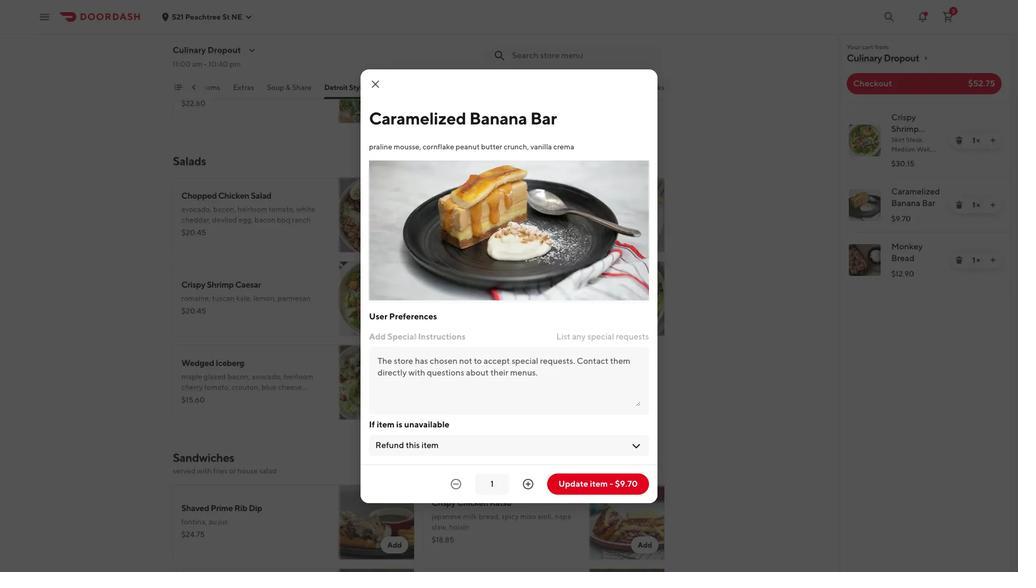 Task type: describe. For each thing, give the bounding box(es) containing it.
0 horizontal spatial culinary dropout
[[173, 45, 241, 55]]

11:00
[[173, 60, 191, 68]]

special
[[588, 332, 614, 342]]

caramelized banana bar for $9.70
[[892, 187, 940, 208]]

- for item
[[610, 479, 613, 489]]

detroit
[[325, 83, 348, 92]]

served
[[173, 467, 196, 476]]

items
[[202, 83, 221, 92]]

scroll menu navigation left image
[[190, 83, 198, 92]]

kale,
[[236, 294, 252, 303]]

0 horizontal spatial caramelized banana bar image
[[369, 160, 649, 300]]

remove item from cart image for crispy shrimp caesar
[[955, 136, 964, 145]]

kale
[[506, 191, 523, 201]]

crema
[[554, 142, 574, 151]]

salad for chopped chicken salad
[[251, 191, 271, 201]]

1 × for bar
[[973, 201, 980, 210]]

praline mousse, cornflake peanut butter crunch, vanilla crema
[[369, 142, 574, 151]]

item for update
[[590, 479, 608, 489]]

pistachio,
[[545, 205, 578, 214]]

grains,
[[503, 205, 525, 214]]

requests
[[616, 332, 649, 342]]

crispy shrimp caesar
[[892, 112, 919, 146]]

egg,
[[239, 216, 253, 224]]

caesar for crispy shrimp caesar romaine, tuscan kale, lemon, parmesan $20.45
[[235, 280, 261, 290]]

spicy
[[502, 513, 519, 521]]

cheese
[[278, 383, 302, 392]]

add one to cart image
[[989, 201, 998, 210]]

avocado, inside wedged iceberg maple glazed bacon, avocado, heirloom cherry tomato, crouton, blue cheese dressing
[[252, 373, 282, 381]]

list
[[557, 332, 571, 342]]

smoked
[[181, 76, 208, 84]]

skirt
[[892, 136, 905, 144]]

bacon, for iceberg
[[228, 373, 250, 381]]

checkout
[[853, 79, 892, 89]]

1 horizontal spatial culinary dropout
[[847, 53, 920, 64]]

mousse,
[[394, 142, 421, 151]]

napa
[[555, 513, 571, 521]]

wedged iceberg image
[[339, 345, 415, 421]]

tomato, inside chopped chicken salad avocado, bacon, heirloom tomato, white cheddar, deviled egg, bacon bbq ranch $20.45
[[269, 205, 295, 214]]

glazed
[[204, 373, 226, 381]]

cheese pizza image
[[339, 0, 415, 40]]

cheese,
[[295, 76, 321, 84]]

dressing
[[181, 394, 210, 403]]

japanese
[[432, 513, 462, 521]]

mulberry,
[[459, 216, 490, 224]]

cheddar, inside butternut squash & kale bartlett pear, ancient grains, date, pistachio, toasted mulberry, white cheddar, maple tahini vinaigrette
[[512, 216, 541, 224]]

soup & share button
[[267, 82, 312, 99]]

shaved
[[181, 504, 209, 514]]

Item Search search field
[[512, 50, 657, 62]]

butternut squash & kale bartlett pear, ancient grains, date, pistachio, toasted mulberry, white cheddar, maple tahini vinaigrette
[[432, 191, 578, 235]]

if
[[369, 420, 375, 430]]

pizza for pan
[[381, 83, 399, 92]]

3 1 from the top
[[973, 256, 975, 265]]

from
[[875, 43, 889, 51]]

mushroom
[[230, 62, 270, 72]]

crispy for crispy shrimp caesar romaine, tuscan kale, lemon, parmesan $20.45
[[181, 280, 205, 290]]

steak,
[[906, 136, 924, 144]]

preferences
[[389, 312, 437, 322]]

the m.a.c. burger image
[[339, 569, 415, 573]]

cornflake
[[423, 142, 454, 151]]

1 for caesar
[[973, 136, 975, 145]]

if item is unavailable
[[369, 420, 450, 430]]

chicken for crispy
[[457, 499, 488, 509]]

butter
[[481, 142, 502, 151]]

close caramelized banana bar image
[[369, 78, 382, 90]]

maple inside wedged iceberg maple glazed bacon, avocado, heirloom cherry tomato, crouton, blue cheese dressing
[[181, 373, 202, 381]]

drinks button
[[644, 82, 665, 99]]

list any special requests
[[557, 332, 649, 342]]

list containing crispy shrimp caesar
[[839, 103, 1010, 289]]

mozzarella
[[257, 76, 293, 84]]

3 1 × from the top
[[973, 256, 980, 265]]

skirt steak, medium well, no shrimp $30.15
[[892, 136, 932, 168]]

$22.60
[[181, 99, 206, 108]]

buttermilk
[[432, 294, 467, 303]]

parmesan
[[278, 294, 311, 303]]

notification bell image
[[917, 10, 929, 23]]

add inside caramelized banana bar dialog
[[369, 332, 386, 342]]

no
[[892, 155, 900, 163]]

bar for $9.70
[[922, 198, 936, 208]]

decrease quantity by 1 image
[[450, 478, 463, 491]]

$9.70 inside button
[[615, 479, 638, 489]]

chicken for chopped
[[218, 191, 249, 201]]

vinaigrette
[[452, 226, 489, 235]]

shrimp for crispy shrimp caesar
[[892, 124, 919, 134]]

Current quantity is 1 number field
[[482, 479, 503, 490]]

0 horizontal spatial culinary
[[173, 45, 206, 55]]

ancient
[[477, 205, 502, 214]]

am
[[192, 60, 203, 68]]

1 horizontal spatial $9.70
[[892, 215, 911, 223]]

au
[[209, 518, 217, 527]]

wedged iceberg maple glazed bacon, avocado, heirloom cherry tomato, crouton, blue cheese dressing
[[181, 359, 314, 403]]

$17.20
[[432, 229, 453, 237]]

user preferences
[[369, 312, 437, 322]]

onion
[[209, 76, 229, 84]]

soup
[[267, 83, 285, 92]]

bread
[[892, 254, 915, 264]]

your cart from
[[847, 43, 889, 51]]

ranch inside chopped chicken salad avocado, bacon, heirloom tomato, white cheddar, deviled egg, bacon bbq ranch $20.45
[[292, 216, 311, 224]]

remove item from cart image
[[955, 201, 964, 210]]

any
[[572, 332, 586, 342]]

share
[[292, 83, 312, 92]]

caesar for crispy shrimp caesar
[[892, 136, 918, 146]]

update item - $9.70
[[559, 479, 638, 489]]

your
[[847, 43, 861, 51]]

521 peachtree st ne button
[[161, 12, 253, 21]]

add one to cart image for monkey bread
[[989, 256, 998, 265]]

1 horizontal spatial culinary
[[847, 53, 882, 64]]

pear,
[[459, 205, 475, 214]]

the pub burger image
[[590, 569, 665, 573]]

user
[[369, 312, 388, 322]]

shrimp for crispy shrimp caesar romaine, tuscan kale, lemon, parmesan $20.45
[[207, 280, 234, 290]]

monkey bread
[[892, 242, 923, 264]]

521 peachtree st ne
[[172, 12, 242, 21]]

3 items, open order cart image
[[942, 10, 955, 23]]

arugula
[[181, 86, 207, 95]]

bartlett
[[432, 205, 457, 214]]

add for shaved prime rib dip
[[387, 542, 402, 550]]

pizza for mushroom
[[272, 62, 292, 72]]

ranch inside 'cheap house salad buttermilk ranch $9.15'
[[468, 294, 488, 303]]

cheap house salad buttermilk ranch $9.15
[[432, 280, 504, 316]]

$52.75
[[968, 79, 996, 89]]

popular items button
[[174, 82, 221, 99]]

heirloom inside chopped chicken salad avocado, bacon, heirloom tomato, white cheddar, deviled egg, bacon bbq ranch $20.45
[[237, 205, 267, 214]]

× for bar
[[977, 201, 980, 210]]



Task type: vqa. For each thing, say whether or not it's contained in the screenshot.
Dropout
yes



Task type: locate. For each thing, give the bounding box(es) containing it.
2 vertical spatial ×
[[977, 256, 980, 265]]

add button for crispy chicken katsu
[[631, 537, 659, 554]]

1 horizontal spatial caramelized banana bar
[[892, 187, 940, 208]]

0 vertical spatial caramelized banana bar
[[369, 108, 557, 128]]

2 1 × from the top
[[973, 201, 980, 210]]

shaved prime rib dip fontina, au jus $24.75
[[181, 504, 262, 539]]

1 vertical spatial chicken
[[457, 499, 488, 509]]

0 vertical spatial remove item from cart image
[[955, 136, 964, 145]]

0 vertical spatial item
[[377, 420, 395, 430]]

tomato, down glazed
[[204, 383, 230, 392]]

0 vertical spatial tomato,
[[269, 205, 295, 214]]

1 horizontal spatial item
[[590, 479, 608, 489]]

caramelized banana bar inside dialog
[[369, 108, 557, 128]]

detroit style pan pizza
[[325, 83, 399, 92]]

1 vertical spatial -
[[610, 479, 613, 489]]

crispy up skirt
[[892, 112, 916, 123]]

dip
[[249, 504, 262, 514]]

ranch right bbq
[[292, 216, 311, 224]]

salad up "bacon" at the top
[[251, 191, 271, 201]]

caramelized inside dialog
[[369, 108, 466, 128]]

maple down pistachio,
[[543, 216, 564, 224]]

1 horizontal spatial white
[[492, 216, 511, 224]]

$18.85
[[432, 536, 454, 545]]

add button for shaved prime rib dip
[[381, 537, 408, 554]]

bar inside dialog
[[531, 108, 557, 128]]

bacon, inside chopped chicken salad avocado, bacon, heirloom tomato, white cheddar, deviled egg, bacon bbq ranch $20.45
[[213, 205, 236, 214]]

add for crispy chicken katsu
[[638, 542, 652, 550]]

1 vertical spatial banana
[[892, 198, 921, 208]]

house
[[238, 467, 258, 476]]

caramelized banana bar image
[[369, 160, 649, 300], [849, 189, 881, 221]]

heirloom
[[237, 205, 267, 214], [284, 373, 314, 381]]

2 cheddar, from the left
[[512, 216, 541, 224]]

caesar inside the crispy shrimp caesar
[[892, 136, 918, 146]]

caramelized for praline mousse, cornflake peanut butter crunch, vanilla crema
[[369, 108, 466, 128]]

fries
[[213, 467, 228, 476]]

3 button
[[938, 6, 959, 27]]

2 add one to cart image from the top
[[989, 256, 998, 265]]

salad inside chopped chicken salad avocado, bacon, heirloom tomato, white cheddar, deviled egg, bacon bbq ranch $20.45
[[251, 191, 271, 201]]

ne
[[231, 12, 242, 21]]

bacon, up deviled
[[213, 205, 236, 214]]

special
[[388, 332, 416, 342]]

pan
[[367, 83, 380, 92]]

shrimp inside crispy shrimp caesar romaine, tuscan kale, lemon, parmesan $20.45
[[207, 280, 234, 290]]

crispy inside the crispy shrimp caesar
[[892, 112, 916, 123]]

cheddar, inside chopped chicken salad avocado, bacon, heirloom tomato, white cheddar, deviled egg, bacon bbq ranch $20.45
[[181, 216, 211, 224]]

avocado, inside chopped chicken salad avocado, bacon, heirloom tomato, white cheddar, deviled egg, bacon bbq ranch $20.45
[[181, 205, 212, 214]]

0 horizontal spatial cheddar,
[[181, 216, 211, 224]]

2 vertical spatial shrimp
[[207, 280, 234, 290]]

crunch,
[[504, 142, 529, 151]]

1 horizontal spatial &
[[499, 191, 505, 201]]

banana
[[470, 108, 527, 128], [892, 198, 921, 208]]

item inside button
[[590, 479, 608, 489]]

0 horizontal spatial bar
[[531, 108, 557, 128]]

monkey bread image
[[849, 245, 881, 276]]

$20.45 inside chopped chicken salad avocado, bacon, heirloom tomato, white cheddar, deviled egg, bacon bbq ranch $20.45
[[181, 229, 206, 237]]

white inside butternut squash & kale bartlett pear, ancient grains, date, pistachio, toasted mulberry, white cheddar, maple tahini vinaigrette
[[492, 216, 511, 224]]

dropout up 10:40
[[208, 45, 241, 55]]

culinary down cart
[[847, 53, 882, 64]]

1 × for caesar
[[973, 136, 980, 145]]

cheap house salad image
[[590, 261, 665, 337]]

cherry
[[181, 383, 203, 392]]

caramelized for $9.70
[[892, 187, 940, 197]]

1 vertical spatial crispy shrimp caesar image
[[339, 261, 415, 337]]

add button for butternut squash & kale
[[631, 230, 659, 247]]

1 horizontal spatial avocado,
[[252, 373, 282, 381]]

&
[[286, 83, 291, 92], [499, 191, 505, 201]]

pizza right pan on the top left of page
[[381, 83, 399, 92]]

2 vertical spatial $20.45
[[181, 307, 206, 316]]

0 horizontal spatial caramelized banana bar
[[369, 108, 557, 128]]

drinks
[[644, 83, 665, 92]]

1 horizontal spatial -
[[610, 479, 613, 489]]

crispy for crispy chicken katsu japanese milk bread, spicy miso aioli, napa slaw, hoisin $18.85
[[432, 499, 456, 509]]

crispy chicken katsu japanese milk bread, spicy miso aioli, napa slaw, hoisin $18.85
[[432, 499, 571, 545]]

bar left remove item from cart image
[[922, 198, 936, 208]]

0 vertical spatial &
[[286, 83, 291, 92]]

0 horizontal spatial crispy shrimp caesar image
[[339, 261, 415, 337]]

1 vertical spatial bar
[[922, 198, 936, 208]]

bacon, inside wedged iceberg maple glazed bacon, avocado, heirloom cherry tomato, crouton, blue cheese dressing
[[228, 373, 250, 381]]

1 horizontal spatial caramelized
[[892, 187, 940, 197]]

aioli,
[[538, 513, 553, 521]]

list
[[839, 103, 1010, 289]]

wedged
[[181, 359, 214, 369]]

0 vertical spatial bacon,
[[213, 205, 236, 214]]

miso
[[520, 513, 536, 521]]

1 ×
[[973, 136, 980, 145], [973, 201, 980, 210], [973, 256, 980, 265]]

2 vertical spatial crispy
[[432, 499, 456, 509]]

1 horizontal spatial banana
[[892, 198, 921, 208]]

salad inside 'cheap house salad buttermilk ranch $9.15'
[[484, 280, 504, 290]]

Add Special Instructions text field
[[378, 356, 641, 407]]

1 horizontal spatial pizza
[[381, 83, 399, 92]]

update item - $9.70 button
[[547, 474, 649, 495]]

1 vertical spatial add one to cart image
[[989, 256, 998, 265]]

slaw,
[[432, 524, 448, 532]]

1 vertical spatial caramelized banana bar
[[892, 187, 940, 208]]

add special instructions
[[369, 332, 466, 342]]

0 horizontal spatial ranch
[[292, 216, 311, 224]]

caramelized down $30.15
[[892, 187, 940, 197]]

well,
[[917, 145, 932, 153]]

1 vertical spatial white
[[492, 216, 511, 224]]

1 add one to cart image from the top
[[989, 136, 998, 145]]

2 $20.45 from the top
[[181, 229, 206, 237]]

10:40
[[209, 60, 228, 68]]

praline
[[369, 142, 392, 151]]

0 vertical spatial add one to cart image
[[989, 136, 998, 145]]

0 vertical spatial crispy
[[892, 112, 916, 123]]

popular
[[174, 83, 200, 92]]

culinary
[[173, 45, 206, 55], [847, 53, 882, 64]]

0 horizontal spatial white
[[296, 205, 315, 214]]

1 horizontal spatial tomato,
[[269, 205, 295, 214]]

avocado, up blue
[[252, 373, 282, 381]]

vanilla
[[530, 142, 552, 151]]

2 remove item from cart image from the top
[[955, 256, 964, 265]]

& left kale
[[499, 191, 505, 201]]

prime
[[211, 504, 233, 514]]

1 horizontal spatial crispy
[[432, 499, 456, 509]]

shrimp up tuscan
[[207, 280, 234, 290]]

0 vertical spatial salad
[[251, 191, 271, 201]]

crispy chicken katsu image
[[590, 485, 665, 561]]

date,
[[527, 205, 544, 214]]

1 remove item from cart image from the top
[[955, 136, 964, 145]]

crispy shrimp caesar image
[[849, 125, 881, 156], [339, 261, 415, 337]]

shrimp inside skirt steak, medium well, no shrimp $30.15
[[902, 155, 922, 163]]

cart
[[862, 43, 874, 51]]

pepperoni & italian sausage pizza image
[[590, 0, 665, 40]]

pizza up mozzarella
[[272, 62, 292, 72]]

0 horizontal spatial maple
[[181, 373, 202, 381]]

update
[[559, 479, 588, 489]]

add button for crispy shrimp caesar
[[381, 313, 408, 330]]

banana up butter
[[470, 108, 527, 128]]

black
[[181, 62, 202, 72]]

caramelized banana bar up 'peanut'
[[369, 108, 557, 128]]

caramelized
[[369, 108, 466, 128], [892, 187, 940, 197]]

add for crispy shrimp caesar
[[387, 318, 402, 326]]

$30.15
[[892, 160, 915, 168]]

0 vertical spatial 1 ×
[[973, 136, 980, 145]]

1 horizontal spatial salad
[[484, 280, 504, 290]]

1 vertical spatial avocado,
[[252, 373, 282, 381]]

0 horizontal spatial salad
[[251, 191, 271, 201]]

heirloom inside wedged iceberg maple glazed bacon, avocado, heirloom cherry tomato, crouton, blue cheese dressing
[[284, 373, 314, 381]]

0 horizontal spatial caesar
[[235, 280, 261, 290]]

0 vertical spatial ×
[[977, 136, 980, 145]]

salad
[[251, 191, 271, 201], [484, 280, 504, 290]]

soup & share
[[267, 83, 312, 92]]

0 vertical spatial maple
[[543, 216, 564, 224]]

culinary up 11:00
[[173, 45, 206, 55]]

culinary dropout
[[173, 45, 241, 55], [847, 53, 920, 64]]

0 horizontal spatial -
[[204, 60, 207, 68]]

iceberg
[[216, 359, 244, 369]]

0 vertical spatial banana
[[470, 108, 527, 128]]

1 horizontal spatial dropout
[[884, 53, 920, 64]]

shrimp up skirt
[[892, 124, 919, 134]]

butternut squash & kale image
[[590, 178, 665, 253]]

0 vertical spatial ranch
[[292, 216, 311, 224]]

banana inside caramelized banana bar
[[892, 198, 921, 208]]

avocado, down chopped
[[181, 205, 212, 214]]

1 cheddar, from the left
[[181, 216, 211, 224]]

1 vertical spatial &
[[499, 191, 505, 201]]

butternut
[[432, 191, 469, 201]]

salad for cheap house salad
[[484, 280, 504, 290]]

add for chopped chicken salad
[[387, 234, 402, 242]]

bacon, for chicken
[[213, 205, 236, 214]]

caesar
[[892, 136, 918, 146], [235, 280, 261, 290]]

shaved prime rib dip image
[[339, 485, 415, 561]]

item right if
[[377, 420, 395, 430]]

1 vertical spatial salad
[[484, 280, 504, 290]]

caramelized up "mousse," in the top of the page
[[369, 108, 466, 128]]

1 horizontal spatial cheddar,
[[512, 216, 541, 224]]

0 horizontal spatial crispy
[[181, 280, 205, 290]]

popular items
[[174, 83, 221, 92]]

tahini
[[432, 226, 451, 235]]

bread,
[[479, 513, 500, 521]]

2 1 from the top
[[973, 201, 975, 210]]

bar
[[531, 108, 557, 128], [922, 198, 936, 208]]

heirloom up cheese
[[284, 373, 314, 381]]

0 vertical spatial bar
[[531, 108, 557, 128]]

romaine,
[[181, 294, 211, 303]]

1 vertical spatial item
[[590, 479, 608, 489]]

caramelized banana bar down $30.15
[[892, 187, 940, 208]]

add one to cart image
[[989, 136, 998, 145], [989, 256, 998, 265]]

shrimp
[[892, 124, 919, 134], [902, 155, 922, 163], [207, 280, 234, 290]]

0 horizontal spatial chicken
[[218, 191, 249, 201]]

bbq
[[277, 216, 291, 224]]

item for if
[[377, 420, 395, 430]]

bacon
[[255, 216, 276, 224]]

banana for praline mousse, cornflake peanut butter crunch, vanilla crema
[[470, 108, 527, 128]]

1 vertical spatial remove item from cart image
[[955, 256, 964, 265]]

banana inside caramelized banana bar dialog
[[470, 108, 527, 128]]

crispy inside crispy chicken katsu japanese milk bread, spicy miso aioli, napa slaw, hoisin $18.85
[[432, 499, 456, 509]]

0 horizontal spatial pizza
[[272, 62, 292, 72]]

0 horizontal spatial banana
[[470, 108, 527, 128]]

tomato, inside wedged iceberg maple glazed bacon, avocado, heirloom cherry tomato, crouton, blue cheese dressing
[[204, 383, 230, 392]]

1 vertical spatial ×
[[977, 201, 980, 210]]

add one to cart image for crispy shrimp caesar
[[989, 136, 998, 145]]

1 horizontal spatial maple
[[543, 216, 564, 224]]

-
[[204, 60, 207, 68], [610, 479, 613, 489]]

toasted
[[432, 216, 457, 224]]

chicken inside crispy chicken katsu japanese milk bread, spicy miso aioli, napa slaw, hoisin $18.85
[[457, 499, 488, 509]]

black truffle mushroom pizza image
[[339, 48, 415, 124]]

1 vertical spatial $20.45
[[181, 229, 206, 237]]

0 vertical spatial crispy shrimp caesar image
[[849, 125, 881, 156]]

1 vertical spatial shrimp
[[902, 155, 922, 163]]

banana down $30.15
[[892, 198, 921, 208]]

$9.70 up monkey
[[892, 215, 911, 223]]

bacon, up crouton, at the bottom left
[[228, 373, 250, 381]]

salad right the house
[[484, 280, 504, 290]]

shrimp down medium
[[902, 155, 922, 163]]

0 vertical spatial $20.45
[[181, 15, 206, 24]]

remove item from cart image
[[955, 136, 964, 145], [955, 256, 964, 265]]

caramelized banana bar for praline mousse, cornflake peanut butter crunch, vanilla crema
[[369, 108, 557, 128]]

add button for chopped chicken salad
[[381, 230, 408, 247]]

1 vertical spatial 1
[[973, 201, 975, 210]]

squash
[[470, 191, 498, 201]]

- for am
[[204, 60, 207, 68]]

3 × from the top
[[977, 256, 980, 265]]

bar for praline mousse, cornflake peanut butter crunch, vanilla crema
[[531, 108, 557, 128]]

0 vertical spatial avocado,
[[181, 205, 212, 214]]

0 vertical spatial chicken
[[218, 191, 249, 201]]

1 1 × from the top
[[973, 136, 980, 145]]

cheddar, down date,
[[512, 216, 541, 224]]

cheddar, down chopped
[[181, 216, 211, 224]]

unavailable
[[404, 420, 450, 430]]

with
[[197, 467, 212, 476]]

instructions
[[418, 332, 466, 342]]

3 $20.45 from the top
[[181, 307, 206, 316]]

1 vertical spatial heirloom
[[284, 373, 314, 381]]

hoisin
[[449, 524, 469, 532]]

0 horizontal spatial $9.70
[[615, 479, 638, 489]]

2 vertical spatial 1
[[973, 256, 975, 265]]

1 1 from the top
[[973, 136, 975, 145]]

jus
[[218, 518, 228, 527]]

0 vertical spatial 1
[[973, 136, 975, 145]]

blue
[[261, 383, 276, 392]]

increase quantity by 1 image
[[522, 478, 535, 491]]

1 × from the top
[[977, 136, 980, 145]]

tomato, up bbq
[[269, 205, 295, 214]]

0 vertical spatial $9.70
[[892, 215, 911, 223]]

monkey
[[892, 242, 923, 252]]

dropout down from
[[884, 53, 920, 64]]

dropout
[[208, 45, 241, 55], [884, 53, 920, 64]]

0 horizontal spatial &
[[286, 83, 291, 92]]

0 vertical spatial caramelized
[[369, 108, 466, 128]]

crispy up romaine,
[[181, 280, 205, 290]]

caramelized banana bar
[[369, 108, 557, 128], [892, 187, 940, 208]]

pm
[[230, 60, 241, 68]]

& inside button
[[286, 83, 291, 92]]

$20.45 down romaine,
[[181, 307, 206, 316]]

chicken up deviled
[[218, 191, 249, 201]]

1 for bar
[[973, 201, 975, 210]]

crispy inside crispy shrimp caesar romaine, tuscan kale, lemon, parmesan $20.45
[[181, 280, 205, 290]]

salad
[[259, 467, 277, 476]]

0 vertical spatial white
[[296, 205, 315, 214]]

$15.60
[[181, 396, 205, 405]]

521
[[172, 12, 184, 21]]

2 × from the top
[[977, 201, 980, 210]]

0 vertical spatial -
[[204, 60, 207, 68]]

item right update
[[590, 479, 608, 489]]

1 vertical spatial tomato,
[[204, 383, 230, 392]]

1 vertical spatial $9.70
[[615, 479, 638, 489]]

$9.70 right update
[[615, 479, 638, 489]]

crispy shrimp caesar romaine, tuscan kale, lemon, parmesan $20.45
[[181, 280, 311, 316]]

1 horizontal spatial caesar
[[892, 136, 918, 146]]

culinary dropout up 11:00 am - 10:40 pm
[[173, 45, 241, 55]]

& inside butternut squash & kale bartlett pear, ancient grains, date, pistachio, toasted mulberry, white cheddar, maple tahini vinaigrette
[[499, 191, 505, 201]]

1 vertical spatial 1 ×
[[973, 201, 980, 210]]

crispy for crispy shrimp caesar
[[892, 112, 916, 123]]

0 horizontal spatial caramelized
[[369, 108, 466, 128]]

$20.45 left st
[[181, 15, 206, 24]]

bar up vanilla
[[531, 108, 557, 128]]

bar inside caramelized banana bar
[[922, 198, 936, 208]]

open menu image
[[38, 10, 51, 23]]

truffle
[[204, 62, 228, 72]]

$20.45 down chopped
[[181, 229, 206, 237]]

1 horizontal spatial caramelized banana bar image
[[849, 189, 881, 221]]

white inside chopped chicken salad avocado, bacon, heirloom tomato, white cheddar, deviled egg, bacon bbq ranch $20.45
[[296, 205, 315, 214]]

1 vertical spatial caesar
[[235, 280, 261, 290]]

$20.45 inside crispy shrimp caesar romaine, tuscan kale, lemon, parmesan $20.45
[[181, 307, 206, 316]]

- inside button
[[610, 479, 613, 489]]

add for butternut squash & kale
[[638, 234, 652, 242]]

0 horizontal spatial dropout
[[208, 45, 241, 55]]

0 vertical spatial caesar
[[892, 136, 918, 146]]

milk
[[463, 513, 477, 521]]

crispy up japanese
[[432, 499, 456, 509]]

$9.15
[[432, 307, 450, 316]]

× for caesar
[[977, 136, 980, 145]]

chopped chicken salad image
[[339, 178, 415, 253]]

chicken up milk at the left bottom
[[457, 499, 488, 509]]

chicken inside chopped chicken salad avocado, bacon, heirloom tomato, white cheddar, deviled egg, bacon bbq ranch $20.45
[[218, 191, 249, 201]]

extras button
[[233, 82, 254, 99]]

ranch down the house
[[468, 294, 488, 303]]

$9.70
[[892, 215, 911, 223], [615, 479, 638, 489]]

deviled
[[212, 216, 237, 224]]

maple up cherry
[[181, 373, 202, 381]]

1 horizontal spatial crispy shrimp caesar image
[[849, 125, 881, 156]]

& right soup
[[286, 83, 291, 92]]

caramelized banana bar dialog
[[361, 69, 658, 504]]

0 horizontal spatial heirloom
[[237, 205, 267, 214]]

pizza inside black truffle mushroom pizza smoked onion alfredo, mozzarella cheese, arugula $22.60
[[272, 62, 292, 72]]

1 horizontal spatial ranch
[[468, 294, 488, 303]]

extras
[[233, 83, 254, 92]]

$24.75
[[181, 531, 205, 539]]

maple inside butternut squash & kale bartlett pear, ancient grains, date, pistachio, toasted mulberry, white cheddar, maple tahini vinaigrette
[[543, 216, 564, 224]]

remove item from cart image right steak,
[[955, 136, 964, 145]]

culinary dropout down from
[[847, 53, 920, 64]]

1 $20.45 from the top
[[181, 15, 206, 24]]

heirloom up egg,
[[237, 205, 267, 214]]

- right update
[[610, 479, 613, 489]]

0 vertical spatial pizza
[[272, 62, 292, 72]]

house
[[458, 280, 482, 290]]

0 horizontal spatial avocado,
[[181, 205, 212, 214]]

1 vertical spatial bacon,
[[228, 373, 250, 381]]

0 vertical spatial shrimp
[[892, 124, 919, 134]]

- right am
[[204, 60, 207, 68]]

sandwiches served with fries or house salad
[[173, 451, 277, 476]]

remove item from cart image for monkey bread
[[955, 256, 964, 265]]

1 horizontal spatial bar
[[922, 198, 936, 208]]

1 horizontal spatial chicken
[[457, 499, 488, 509]]

remove item from cart image right monkey bread
[[955, 256, 964, 265]]

banana for $9.70
[[892, 198, 921, 208]]

1
[[973, 136, 975, 145], [973, 201, 975, 210], [973, 256, 975, 265]]

caesar inside crispy shrimp caesar romaine, tuscan kale, lemon, parmesan $20.45
[[235, 280, 261, 290]]

maple
[[543, 216, 564, 224], [181, 373, 202, 381]]



